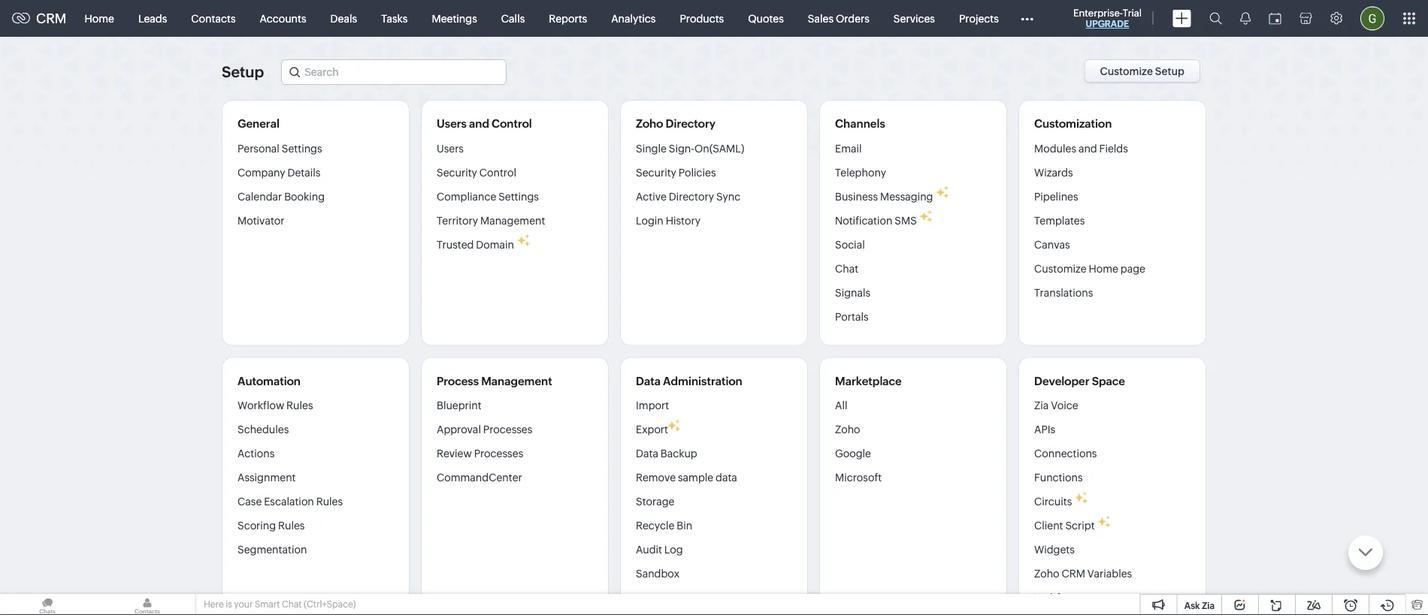 Task type: locate. For each thing, give the bounding box(es) containing it.
management for process management
[[481, 375, 552, 388]]

sign-
[[669, 142, 695, 154]]

0 vertical spatial zoho
[[636, 117, 663, 130]]

rules right escalation
[[316, 496, 343, 508]]

reports
[[549, 12, 587, 24]]

0 horizontal spatial setup
[[222, 64, 264, 81]]

profile element
[[1352, 0, 1394, 36]]

customize setup
[[1100, 65, 1185, 77]]

accounts link
[[248, 0, 318, 36]]

history
[[666, 215, 701, 227]]

1 horizontal spatial zoho
[[835, 424, 861, 436]]

management inside territory management link
[[480, 215, 545, 227]]

tasks link
[[369, 0, 420, 36]]

crm up webforms link
[[1062, 568, 1086, 580]]

1 horizontal spatial crm
[[1062, 568, 1086, 580]]

webforms link
[[1034, 586, 1085, 610]]

crm left home link
[[36, 11, 66, 26]]

data down export
[[636, 448, 659, 460]]

0 vertical spatial customize
[[1100, 65, 1153, 77]]

data for data backup
[[636, 448, 659, 460]]

projects link
[[947, 0, 1011, 36]]

zoho up single
[[636, 117, 663, 130]]

1 vertical spatial management
[[481, 375, 552, 388]]

2 data from the top
[[636, 448, 659, 460]]

1 horizontal spatial home
[[1089, 263, 1119, 275]]

setup inside button
[[1155, 65, 1185, 77]]

data
[[716, 472, 737, 484]]

business
[[835, 191, 878, 203]]

zia
[[1034, 400, 1049, 412], [1202, 601, 1215, 611]]

create menu image
[[1173, 9, 1192, 27]]

1 vertical spatial data
[[636, 448, 659, 460]]

crm link
[[12, 11, 66, 26]]

contacts image
[[100, 595, 195, 616]]

login history
[[636, 215, 701, 227]]

management up approval processes link in the bottom left of the page
[[481, 375, 552, 388]]

rules down case escalation rules
[[278, 520, 305, 532]]

search element
[[1201, 0, 1231, 37]]

wizards
[[1034, 167, 1073, 179]]

sales orders link
[[796, 0, 882, 36]]

audit
[[636, 544, 662, 556]]

enterprise-trial upgrade
[[1073, 7, 1142, 29]]

translations
[[1034, 287, 1093, 299]]

on(saml)
[[695, 142, 745, 154]]

data up import
[[636, 375, 661, 388]]

rules right workflow
[[287, 400, 313, 412]]

booking
[[284, 191, 325, 203]]

0 vertical spatial crm
[[36, 11, 66, 26]]

developer space
[[1034, 375, 1125, 388]]

here
[[204, 600, 224, 610]]

approval processes link
[[437, 418, 533, 442]]

1 vertical spatial processes
[[474, 448, 523, 460]]

login
[[636, 215, 664, 227]]

1 vertical spatial crm
[[1062, 568, 1086, 580]]

2 horizontal spatial zoho
[[1034, 568, 1060, 580]]

0 vertical spatial management
[[480, 215, 545, 227]]

0 vertical spatial home
[[85, 12, 114, 24]]

and up security control
[[469, 117, 489, 130]]

audit log link
[[636, 538, 683, 562]]

active directory sync
[[636, 191, 741, 203]]

data administration
[[636, 375, 743, 388]]

commandcenter link
[[437, 466, 522, 490]]

here is your smart chat (ctrl+space)
[[204, 600, 356, 610]]

remove sample data
[[636, 472, 737, 484]]

0 horizontal spatial and
[[469, 117, 489, 130]]

sample
[[678, 472, 714, 484]]

0 vertical spatial users
[[437, 117, 467, 130]]

zia left voice
[[1034, 400, 1049, 412]]

segmentation
[[238, 544, 307, 556]]

1 vertical spatial settings
[[499, 191, 539, 203]]

script
[[1066, 520, 1095, 532]]

0 vertical spatial zia
[[1034, 400, 1049, 412]]

directory for active
[[669, 191, 714, 203]]

users and control
[[437, 117, 532, 130]]

marketplace
[[835, 375, 902, 388]]

1 vertical spatial chat
[[282, 600, 302, 610]]

customize for customize setup
[[1100, 65, 1153, 77]]

personal settings link
[[238, 142, 322, 161]]

chat right smart
[[282, 600, 302, 610]]

remove sample data link
[[636, 466, 737, 490]]

1 horizontal spatial settings
[[499, 191, 539, 203]]

search image
[[1210, 12, 1222, 25]]

1 data from the top
[[636, 375, 661, 388]]

1 horizontal spatial setup
[[1155, 65, 1185, 77]]

Other Modules field
[[1011, 6, 1043, 30]]

1 horizontal spatial customize
[[1100, 65, 1153, 77]]

security down users link
[[437, 167, 477, 179]]

security control
[[437, 167, 516, 179]]

2 vertical spatial rules
[[278, 520, 305, 532]]

messaging
[[880, 191, 933, 203]]

ask
[[1185, 601, 1200, 611]]

actions link
[[238, 442, 275, 466]]

1 horizontal spatial and
[[1079, 142, 1097, 154]]

scoring
[[238, 520, 276, 532]]

processes down approval processes
[[474, 448, 523, 460]]

None field
[[281, 59, 507, 85]]

connections
[[1034, 448, 1097, 460]]

services
[[894, 12, 935, 24]]

directory for zoho
[[666, 117, 716, 130]]

Search text field
[[282, 60, 506, 84]]

zoho down "all" link
[[835, 424, 861, 436]]

processes up review processes
[[483, 424, 533, 436]]

customize inside button
[[1100, 65, 1153, 77]]

0 horizontal spatial settings
[[282, 142, 322, 154]]

zoho for zoho crm variables
[[1034, 568, 1060, 580]]

google
[[835, 448, 871, 460]]

customize down upgrade
[[1100, 65, 1153, 77]]

zoho down widgets
[[1034, 568, 1060, 580]]

calendar
[[238, 191, 282, 203]]

and left fields
[[1079, 142, 1097, 154]]

chat down social
[[835, 263, 859, 275]]

home
[[85, 12, 114, 24], [1089, 263, 1119, 275]]

security down single
[[636, 167, 677, 179]]

case escalation rules link
[[238, 490, 343, 514]]

setup down create menu icon
[[1155, 65, 1185, 77]]

workflow rules link
[[238, 399, 313, 418]]

1 vertical spatial users
[[437, 142, 464, 154]]

products link
[[668, 0, 736, 36]]

0 vertical spatial directory
[[666, 117, 716, 130]]

export link
[[636, 418, 668, 442]]

microsoft
[[835, 472, 882, 484]]

deals
[[330, 12, 357, 24]]

1 vertical spatial rules
[[316, 496, 343, 508]]

0 vertical spatial control
[[492, 117, 532, 130]]

directory down policies
[[669, 191, 714, 203]]

users up users link
[[437, 117, 467, 130]]

security policies
[[636, 167, 716, 179]]

personal settings
[[238, 142, 322, 154]]

and
[[469, 117, 489, 130], [1079, 142, 1097, 154]]

customize up translations 'link'
[[1034, 263, 1087, 275]]

0 horizontal spatial zoho
[[636, 117, 663, 130]]

scoring rules link
[[238, 514, 305, 538]]

personal
[[238, 142, 280, 154]]

reports link
[[537, 0, 599, 36]]

setup up general
[[222, 64, 264, 81]]

0 vertical spatial processes
[[483, 424, 533, 436]]

wizards link
[[1034, 161, 1073, 185]]

create menu element
[[1164, 0, 1201, 36]]

fields
[[1100, 142, 1128, 154]]

settings up territory management
[[499, 191, 539, 203]]

settings up details
[[282, 142, 322, 154]]

quotes
[[748, 12, 784, 24]]

and inside the modules and fields link
[[1079, 142, 1097, 154]]

sales orders
[[808, 12, 870, 24]]

home left leads
[[85, 12, 114, 24]]

1 vertical spatial directory
[[669, 191, 714, 203]]

control up security control link
[[492, 117, 532, 130]]

settings for personal settings
[[282, 142, 322, 154]]

1 vertical spatial customize
[[1034, 263, 1087, 275]]

control up compliance settings link
[[479, 167, 516, 179]]

functions link
[[1034, 466, 1083, 490]]

management up the 'domain'
[[480, 215, 545, 227]]

home left page
[[1089, 263, 1119, 275]]

2 users from the top
[[437, 142, 464, 154]]

pipelines link
[[1034, 185, 1079, 209]]

0 horizontal spatial zia
[[1034, 400, 1049, 412]]

telephony
[[835, 167, 886, 179]]

1 vertical spatial home
[[1089, 263, 1119, 275]]

rules inside "link"
[[316, 496, 343, 508]]

settings
[[282, 142, 322, 154], [499, 191, 539, 203]]

modules and fields
[[1034, 142, 1128, 154]]

0 vertical spatial rules
[[287, 400, 313, 412]]

chat link
[[835, 257, 859, 281]]

0 vertical spatial data
[[636, 375, 661, 388]]

1 horizontal spatial security
[[636, 167, 677, 179]]

processes for approval processes
[[483, 424, 533, 436]]

1 security from the left
[[437, 167, 477, 179]]

webforms
[[1034, 592, 1085, 604]]

1 horizontal spatial zia
[[1202, 601, 1215, 611]]

directory
[[666, 117, 716, 130], [669, 191, 714, 203]]

1 vertical spatial and
[[1079, 142, 1097, 154]]

1 vertical spatial zoho
[[835, 424, 861, 436]]

sandbox
[[636, 568, 680, 580]]

sync
[[716, 191, 741, 203]]

2 security from the left
[[636, 167, 677, 179]]

recycle
[[636, 520, 675, 532]]

1 vertical spatial zia
[[1202, 601, 1215, 611]]

1 users from the top
[[437, 117, 467, 130]]

widgets
[[1034, 544, 1075, 556]]

0 horizontal spatial security
[[437, 167, 477, 179]]

users up security control
[[437, 142, 464, 154]]

directory up 'single sign-on(saml)'
[[666, 117, 716, 130]]

google link
[[835, 442, 871, 466]]

0 vertical spatial and
[[469, 117, 489, 130]]

notification
[[835, 215, 893, 227]]

0 horizontal spatial crm
[[36, 11, 66, 26]]

apis
[[1034, 424, 1056, 436]]

1 vertical spatial control
[[479, 167, 516, 179]]

backup
[[661, 448, 697, 460]]

0 horizontal spatial customize
[[1034, 263, 1087, 275]]

blueprint link
[[437, 399, 482, 418]]

security for security policies
[[636, 167, 677, 179]]

templates
[[1034, 215, 1085, 227]]

zia right 'ask'
[[1202, 601, 1215, 611]]

data for data administration
[[636, 375, 661, 388]]

2 vertical spatial zoho
[[1034, 568, 1060, 580]]

modules
[[1034, 142, 1077, 154]]

0 vertical spatial chat
[[835, 263, 859, 275]]

zoho crm variables
[[1034, 568, 1132, 580]]

0 vertical spatial settings
[[282, 142, 322, 154]]

client script
[[1034, 520, 1095, 532]]

processes for review processes
[[474, 448, 523, 460]]



Task type: vqa. For each thing, say whether or not it's contained in the screenshot.
ZOHO PAYROLL image
no



Task type: describe. For each thing, give the bounding box(es) containing it.
calls
[[501, 12, 525, 24]]

upgrade
[[1086, 19, 1129, 29]]

customization
[[1034, 117, 1112, 130]]

signals image
[[1240, 12, 1251, 25]]

automation
[[238, 375, 301, 388]]

motivator
[[238, 215, 285, 227]]

zoho link
[[835, 418, 861, 442]]

quotes link
[[736, 0, 796, 36]]

services link
[[882, 0, 947, 36]]

zoho for zoho
[[835, 424, 861, 436]]

smart
[[255, 600, 280, 610]]

sms
[[895, 215, 917, 227]]

territory management
[[437, 215, 545, 227]]

review processes link
[[437, 442, 523, 466]]

deals link
[[318, 0, 369, 36]]

contacts
[[191, 12, 236, 24]]

apis link
[[1034, 418, 1056, 442]]

zia voice
[[1034, 400, 1079, 412]]

motivator link
[[238, 209, 285, 233]]

bin
[[677, 520, 693, 532]]

notification sms
[[835, 215, 917, 227]]

and for users
[[469, 117, 489, 130]]

is
[[226, 600, 232, 610]]

sandbox link
[[636, 562, 680, 586]]

trusted domain
[[437, 239, 514, 251]]

leads
[[138, 12, 167, 24]]

security for security control
[[437, 167, 477, 179]]

administration
[[663, 375, 743, 388]]

calendar image
[[1269, 12, 1282, 24]]

actions
[[238, 448, 275, 460]]

calendar booking link
[[238, 185, 325, 209]]

zoho crm variables link
[[1034, 562, 1132, 586]]

canvas link
[[1034, 233, 1070, 257]]

tasks
[[381, 12, 408, 24]]

meetings link
[[420, 0, 489, 36]]

commandcenter
[[437, 472, 522, 484]]

settings for compliance settings
[[499, 191, 539, 203]]

zoho for zoho directory
[[636, 117, 663, 130]]

profile image
[[1361, 6, 1385, 30]]

compliance settings
[[437, 191, 539, 203]]

client
[[1034, 520, 1063, 532]]

analytics link
[[599, 0, 668, 36]]

single
[[636, 142, 667, 154]]

0 horizontal spatial home
[[85, 12, 114, 24]]

all
[[835, 400, 848, 412]]

remove
[[636, 472, 676, 484]]

zoho directory
[[636, 117, 716, 130]]

functions
[[1034, 472, 1083, 484]]

circuits
[[1034, 496, 1072, 508]]

email link
[[835, 142, 862, 161]]

client script link
[[1034, 514, 1095, 538]]

customize for customize home page
[[1034, 263, 1087, 275]]

templates link
[[1034, 209, 1085, 233]]

microsoft link
[[835, 466, 882, 490]]

territory management link
[[437, 209, 545, 233]]

ask zia
[[1185, 601, 1215, 611]]

chats image
[[0, 595, 95, 616]]

trusted domain link
[[437, 233, 514, 257]]

assignment
[[238, 472, 296, 484]]

storage link
[[636, 490, 675, 514]]

and for modules
[[1079, 142, 1097, 154]]

leads link
[[126, 0, 179, 36]]

audit log
[[636, 544, 683, 556]]

log
[[664, 544, 683, 556]]

approval
[[437, 424, 481, 436]]

general
[[238, 117, 280, 130]]

signals element
[[1231, 0, 1260, 37]]

rules for scoring rules
[[278, 520, 305, 532]]

import link
[[636, 399, 669, 418]]

rules for workflow rules
[[287, 400, 313, 412]]

users for users and control
[[437, 117, 467, 130]]

circuits link
[[1034, 490, 1072, 514]]

1 horizontal spatial chat
[[835, 263, 859, 275]]

trusted
[[437, 239, 474, 251]]

recycle bin link
[[636, 514, 693, 538]]

sales
[[808, 12, 834, 24]]

0 horizontal spatial chat
[[282, 600, 302, 610]]

page
[[1121, 263, 1146, 275]]

home link
[[73, 0, 126, 36]]

active
[[636, 191, 667, 203]]

customize setup button
[[1084, 59, 1201, 83]]

voice
[[1051, 400, 1079, 412]]

calendar booking
[[238, 191, 325, 203]]

analytics
[[611, 12, 656, 24]]

projects
[[959, 12, 999, 24]]

business messaging
[[835, 191, 933, 203]]

developer
[[1034, 375, 1090, 388]]

users link
[[437, 142, 464, 161]]

customize home page
[[1034, 263, 1146, 275]]

space
[[1092, 375, 1125, 388]]

signals link
[[835, 281, 871, 305]]

business messaging link
[[835, 185, 933, 209]]

management for territory management
[[480, 215, 545, 227]]

export
[[636, 424, 668, 436]]

case
[[238, 496, 262, 508]]

users for users
[[437, 142, 464, 154]]



